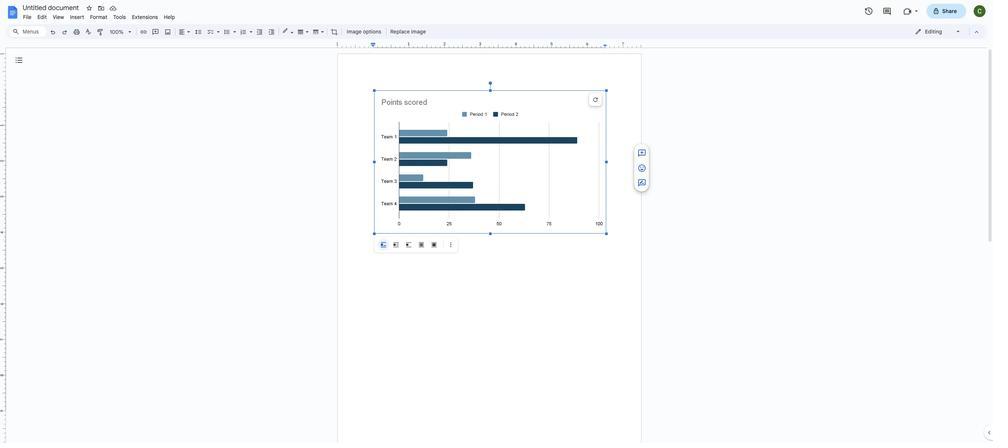 Task type: describe. For each thing, give the bounding box(es) containing it.
insert menu item
[[67, 13, 87, 22]]

linked chart options image
[[592, 95, 600, 104]]

help menu item
[[161, 13, 178, 22]]

view menu item
[[50, 13, 67, 22]]

Star checkbox
[[84, 3, 95, 13]]

border dash image
[[312, 26, 321, 37]]

editing button
[[911, 26, 967, 37]]

options
[[363, 28, 382, 35]]

replace
[[391, 28, 410, 35]]

Zoom text field
[[108, 27, 126, 37]]

2 size image from the top
[[638, 164, 647, 173]]

tools menu item
[[110, 13, 129, 22]]

insert image image
[[164, 26, 172, 37]]

image options
[[347, 28, 382, 35]]

top margin image
[[0, 54, 6, 92]]

editing
[[926, 28, 943, 35]]

format menu item
[[87, 13, 110, 22]]

image
[[347, 28, 362, 35]]

extensions
[[132, 14, 158, 20]]

Rename text field
[[20, 3, 83, 12]]

border weight image
[[297, 26, 305, 37]]

file
[[23, 14, 32, 20]]

Menus field
[[9, 26, 47, 37]]

extensions menu item
[[129, 13, 161, 22]]

Zoom field
[[107, 26, 135, 38]]



Task type: vqa. For each thing, say whether or not it's contained in the screenshot.
"Help" menu item
yes



Task type: locate. For each thing, give the bounding box(es) containing it.
Behind text radio
[[416, 239, 427, 251]]

0 vertical spatial size image
[[638, 149, 647, 158]]

main toolbar
[[46, 0, 429, 93]]

edit menu item
[[34, 13, 50, 22]]

image options button
[[344, 26, 385, 37]]

share
[[943, 8, 958, 15]]

toolbar
[[376, 239, 457, 251]]

line & paragraph spacing image
[[194, 26, 203, 37]]

1
[[336, 41, 339, 47]]

file menu item
[[20, 13, 34, 22]]

image
[[411, 28, 426, 35]]

replace image
[[391, 28, 426, 35]]

menu bar inside menu bar banner
[[20, 10, 178, 22]]

bottom margin image
[[0, 409, 6, 443]]

In line radio
[[378, 239, 389, 251]]

Wrap text radio
[[391, 239, 402, 251]]

In front of text radio
[[429, 239, 440, 251]]

application
[[0, 0, 994, 443]]

1 size image from the top
[[638, 149, 647, 158]]

chart options element
[[590, 93, 604, 106]]

insert
[[70, 14, 84, 20]]

tools
[[113, 14, 126, 20]]

edit
[[37, 14, 47, 20]]

numbered list menu image
[[248, 27, 253, 29]]

view
[[53, 14, 64, 20]]

format
[[90, 14, 107, 20]]

menu bar containing file
[[20, 10, 178, 22]]

size image
[[638, 179, 647, 188]]

right margin image
[[604, 42, 641, 48]]

option group inside application
[[378, 239, 440, 251]]

menu bar
[[20, 10, 178, 22]]

replace image button
[[388, 26, 428, 37]]

Break text radio
[[404, 239, 415, 251]]

toolbar inside application
[[376, 239, 457, 251]]

mode and view toolbar
[[910, 24, 983, 39]]

1 vertical spatial size image
[[638, 164, 647, 173]]

share button
[[927, 4, 967, 19]]

menu bar banner
[[0, 0, 994, 443]]

option group
[[378, 239, 440, 251]]

help
[[164, 14, 175, 20]]

application containing share
[[0, 0, 994, 443]]

size image
[[638, 149, 647, 158], [638, 164, 647, 173]]

left margin image
[[338, 42, 376, 48]]



